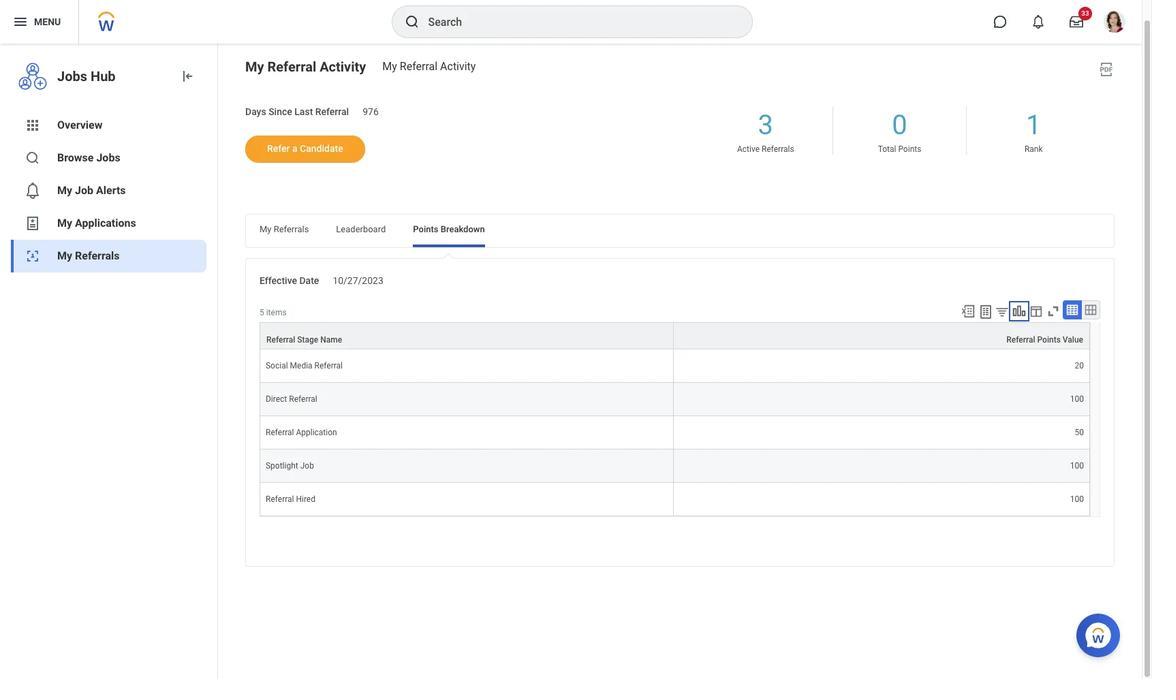 Task type: locate. For each thing, give the bounding box(es) containing it.
inbox large image
[[1070, 15, 1083, 29]]

row containing referral application
[[260, 416, 1090, 449]]

2 vertical spatial points
[[1037, 335, 1061, 344]]

my applications
[[57, 217, 136, 230]]

Search Workday  search field
[[428, 7, 724, 37]]

0 vertical spatial 100
[[1070, 394, 1084, 404]]

my applications link
[[11, 207, 206, 240]]

a
[[292, 143, 297, 154]]

referrals down my applications
[[75, 249, 120, 262]]

referrals up effective date
[[274, 224, 309, 234]]

100
[[1070, 394, 1084, 404], [1070, 461, 1084, 470], [1070, 494, 1084, 504]]

0 vertical spatial referrals
[[762, 144, 794, 154]]

points
[[898, 144, 921, 154], [413, 224, 438, 234], [1037, 335, 1061, 344]]

1 row from the top
[[260, 322, 1090, 350]]

0 horizontal spatial job
[[75, 184, 93, 197]]

my referral activity
[[245, 59, 366, 75], [382, 60, 476, 73]]

0 horizontal spatial notifications large image
[[25, 183, 41, 199]]

effective date element
[[333, 267, 383, 287]]

job right spotlight
[[300, 461, 314, 470]]

row
[[260, 322, 1090, 350], [260, 349, 1090, 383], [260, 383, 1090, 416], [260, 416, 1090, 449], [260, 449, 1090, 483], [260, 483, 1090, 516]]

points left the breakdown at the top of the page
[[413, 224, 438, 234]]

2 row from the top
[[260, 349, 1090, 383]]

referrals inside my referrals link
[[75, 249, 120, 262]]

0 vertical spatial points
[[898, 144, 921, 154]]

1 horizontal spatial points
[[898, 144, 921, 154]]

4 row from the top
[[260, 416, 1090, 449]]

3 row from the top
[[260, 383, 1090, 416]]

job for my
[[75, 184, 93, 197]]

alerts
[[96, 184, 126, 197]]

1 vertical spatial search image
[[25, 150, 41, 166]]

notifications large image
[[1032, 15, 1045, 29], [25, 183, 41, 199]]

my referrals
[[260, 224, 309, 234], [57, 249, 120, 262]]

1 vertical spatial notifications large image
[[25, 183, 41, 199]]

name
[[320, 335, 342, 344]]

1 vertical spatial job
[[300, 461, 314, 470]]

refer
[[267, 143, 290, 154]]

33
[[1082, 10, 1089, 17]]

1 horizontal spatial my referrals
[[260, 224, 309, 234]]

0 vertical spatial search image
[[404, 14, 420, 30]]

menu button
[[0, 0, 79, 44]]

points inside 0 total points
[[898, 144, 921, 154]]

0 horizontal spatial my referrals
[[57, 249, 120, 262]]

heatmap image
[[25, 117, 41, 134]]

1 horizontal spatial search image
[[404, 14, 420, 30]]

job inside my job alerts link
[[75, 184, 93, 197]]

jobs down the "overview" link
[[96, 151, 120, 164]]

2 vertical spatial referrals
[[75, 249, 120, 262]]

0 horizontal spatial activity
[[320, 59, 366, 75]]

days since last referral element
[[363, 98, 379, 118]]

my
[[245, 59, 264, 75], [382, 60, 397, 73], [57, 184, 72, 197], [57, 217, 72, 230], [260, 224, 272, 234], [57, 249, 72, 262]]

0 vertical spatial job
[[75, 184, 93, 197]]

profile logan mcneil image
[[1104, 11, 1126, 35]]

applications
[[75, 217, 136, 230]]

social media referral
[[266, 361, 343, 370]]

3 100 from the top
[[1070, 494, 1084, 504]]

notifications large image inside my job alerts link
[[25, 183, 41, 199]]

1 vertical spatial my referrals
[[57, 249, 120, 262]]

job left alerts
[[75, 184, 93, 197]]

candidate
[[300, 143, 343, 154]]

jobs
[[57, 68, 87, 84], [96, 151, 120, 164]]

toolbar
[[955, 301, 1100, 322]]

0 horizontal spatial jobs
[[57, 68, 87, 84]]

1 vertical spatial 100
[[1070, 461, 1084, 470]]

jobs left hub
[[57, 68, 87, 84]]

6 row from the top
[[260, 483, 1090, 516]]

1 100 from the top
[[1070, 394, 1084, 404]]

referral
[[267, 59, 316, 75], [400, 60, 438, 73], [315, 106, 349, 117], [266, 335, 295, 344], [1007, 335, 1035, 344], [315, 361, 343, 370], [289, 394, 317, 404], [266, 428, 294, 437], [266, 494, 294, 504]]

browse jobs
[[57, 151, 120, 164]]

export to worksheets image
[[978, 304, 994, 321]]

referral inside 'popup button'
[[1007, 335, 1035, 344]]

leaderboard
[[336, 224, 386, 234]]

notifications large image up document star icon
[[25, 183, 41, 199]]

refer a candidate
[[267, 143, 343, 154]]

breakdown
[[441, 224, 485, 234]]

activity
[[320, 59, 366, 75], [440, 60, 476, 73]]

select to filter grid data image
[[995, 305, 1010, 319]]

100 for direct referral
[[1070, 394, 1084, 404]]

my referrals inside my referrals link
[[57, 249, 120, 262]]

points left value
[[1037, 335, 1061, 344]]

my referrals up effective date
[[260, 224, 309, 234]]

workday assistant region
[[1077, 608, 1126, 658]]

justify image
[[12, 14, 29, 30]]

expand/collapse chart image
[[1012, 304, 1027, 319]]

2 horizontal spatial points
[[1037, 335, 1061, 344]]

5
[[260, 308, 264, 318]]

my referrals image
[[25, 248, 41, 264]]

notifications large image left 'inbox large' image
[[1032, 15, 1045, 29]]

my referrals link
[[11, 240, 206, 273]]

jobs hub
[[57, 68, 116, 84]]

0 total points
[[878, 109, 921, 154]]

0 horizontal spatial points
[[413, 224, 438, 234]]

search image inside browse jobs link
[[25, 150, 41, 166]]

referrals down 3
[[762, 144, 794, 154]]

search image
[[404, 14, 420, 30], [25, 150, 41, 166]]

job
[[75, 184, 93, 197], [300, 461, 314, 470]]

days
[[245, 106, 266, 117]]

0 horizontal spatial my referral activity
[[245, 59, 366, 75]]

3 active referrals
[[737, 109, 794, 154]]

spotlight
[[266, 461, 298, 470]]

1 horizontal spatial notifications large image
[[1032, 15, 1045, 29]]

100 for spotlight job
[[1070, 461, 1084, 470]]

tab list
[[246, 214, 1114, 247]]

5 row from the top
[[260, 449, 1090, 483]]

browse
[[57, 151, 94, 164]]

2 horizontal spatial referrals
[[762, 144, 794, 154]]

referral stage name
[[266, 335, 342, 344]]

referrals
[[762, 144, 794, 154], [274, 224, 309, 234], [75, 249, 120, 262]]

0 horizontal spatial referrals
[[75, 249, 120, 262]]

active
[[737, 144, 760, 154]]

2 vertical spatial 100
[[1070, 494, 1084, 504]]

tab list containing my referrals
[[246, 214, 1114, 247]]

points right total
[[898, 144, 921, 154]]

effective
[[260, 275, 297, 286]]

my referrals down my applications
[[57, 249, 120, 262]]

0 horizontal spatial search image
[[25, 150, 41, 166]]

1 horizontal spatial job
[[300, 461, 314, 470]]

expand table image
[[1084, 303, 1098, 317]]

1 horizontal spatial jobs
[[96, 151, 120, 164]]

100 for referral hired
[[1070, 494, 1084, 504]]

2 100 from the top
[[1070, 461, 1084, 470]]

referral stage name button
[[260, 323, 673, 349]]

items
[[266, 308, 287, 318]]

1 vertical spatial referrals
[[274, 224, 309, 234]]

overview link
[[11, 109, 206, 142]]



Task type: describe. For each thing, give the bounding box(es) containing it.
0 vertical spatial jobs
[[57, 68, 87, 84]]

click to view/edit grid preferences image
[[1029, 304, 1044, 319]]

50
[[1075, 428, 1084, 437]]

row containing social media referral
[[260, 349, 1090, 383]]

33 button
[[1062, 7, 1092, 37]]

job for spotlight
[[300, 461, 314, 470]]

fullscreen image
[[1046, 304, 1061, 319]]

direct
[[266, 394, 287, 404]]

my job alerts link
[[11, 174, 206, 207]]

menu
[[34, 16, 61, 27]]

document star image
[[25, 215, 41, 232]]

since
[[269, 106, 292, 117]]

overview
[[57, 119, 102, 132]]

view printable version (pdf) image
[[1098, 61, 1115, 78]]

direct referral
[[266, 394, 317, 404]]

1 horizontal spatial my referral activity
[[382, 60, 476, 73]]

referrals inside 3 active referrals
[[762, 144, 794, 154]]

points breakdown
[[413, 224, 485, 234]]

spotlight job
[[266, 461, 314, 470]]

navigation pane region
[[0, 44, 218, 679]]

media
[[290, 361, 312, 370]]

effective date
[[260, 275, 319, 286]]

1 rank
[[1025, 109, 1043, 154]]

row containing direct referral
[[260, 383, 1090, 416]]

days since last referral
[[245, 106, 349, 117]]

table image
[[1066, 303, 1079, 317]]

1 horizontal spatial referrals
[[274, 224, 309, 234]]

total
[[878, 144, 896, 154]]

hub
[[91, 68, 116, 84]]

referral points value
[[1007, 335, 1083, 344]]

value
[[1063, 335, 1083, 344]]

row containing spotlight job
[[260, 449, 1090, 483]]

hired
[[296, 494, 315, 504]]

my inside tab list
[[260, 224, 272, 234]]

20
[[1075, 361, 1084, 370]]

976
[[363, 106, 379, 117]]

browse jobs link
[[11, 142, 206, 174]]

rank
[[1025, 144, 1043, 154]]

0
[[892, 109, 907, 141]]

3
[[758, 109, 773, 141]]

referral stage name column header
[[260, 322, 674, 350]]

0 vertical spatial notifications large image
[[1032, 15, 1045, 29]]

last
[[295, 106, 313, 117]]

row containing referral stage name
[[260, 322, 1090, 350]]

transformation import image
[[179, 68, 196, 84]]

10/27/2023
[[333, 275, 383, 286]]

1 horizontal spatial activity
[[440, 60, 476, 73]]

1 vertical spatial jobs
[[96, 151, 120, 164]]

referral inside popup button
[[266, 335, 295, 344]]

social
[[266, 361, 288, 370]]

5 items
[[260, 308, 287, 318]]

points inside referral points value 'popup button'
[[1037, 335, 1061, 344]]

row containing referral hired
[[260, 483, 1090, 516]]

referral application
[[266, 428, 337, 437]]

1
[[1026, 109, 1041, 141]]

application
[[296, 428, 337, 437]]

refer a candidate button
[[245, 135, 365, 163]]

1 vertical spatial points
[[413, 224, 438, 234]]

date
[[299, 275, 319, 286]]

stage
[[297, 335, 318, 344]]

0 vertical spatial my referrals
[[260, 224, 309, 234]]

export to excel image
[[961, 304, 976, 319]]

jobs hub element
[[57, 67, 168, 86]]

referral hired
[[266, 494, 315, 504]]

referral points value button
[[674, 323, 1090, 349]]

my job alerts
[[57, 184, 126, 197]]



Task type: vqa. For each thing, say whether or not it's contained in the screenshot.
My Referral Activity
yes



